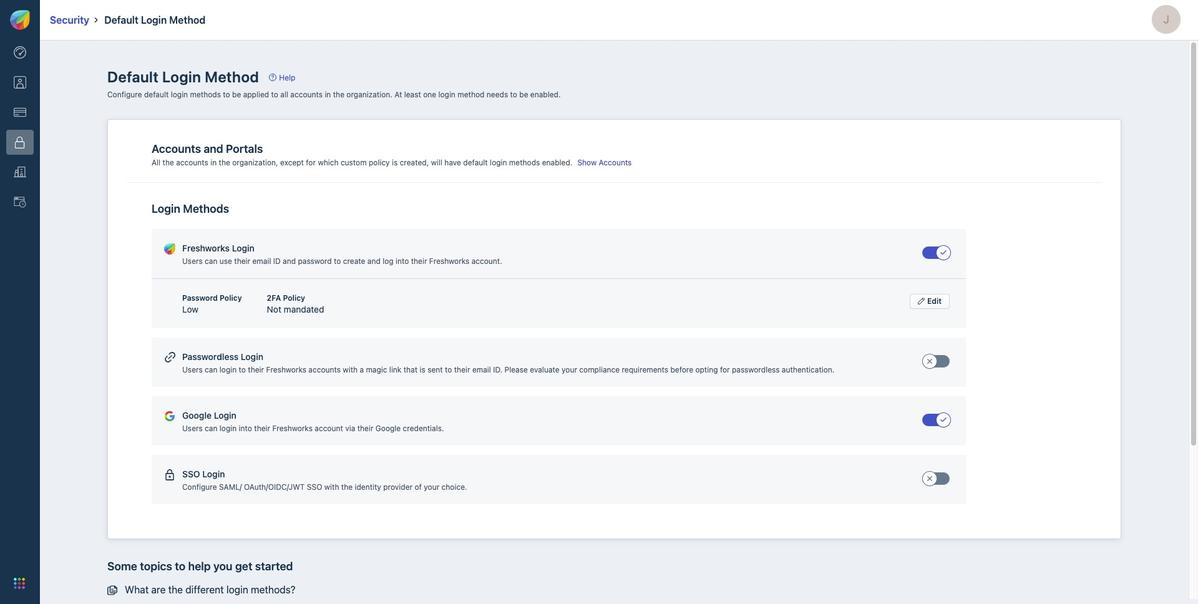 Task type: vqa. For each thing, say whether or not it's contained in the screenshot.
'1'
no



Task type: describe. For each thing, give the bounding box(es) containing it.
edit button
[[910, 294, 950, 309]]

some
[[107, 560, 137, 573]]

0 horizontal spatial accounts
[[152, 142, 201, 155]]

into inside google login users can login into their freshworks account via their google credentials.
[[239, 424, 252, 433]]

email inside passwordless login users can login to their freshworks accounts with a magic link that is sent to their email id. please evaluate your compliance requirements before opting for passwordless authentication.
[[472, 365, 491, 374]]

portals
[[226, 142, 263, 155]]

freshworks left the 'account.'
[[429, 256, 469, 266]]

2 be from the left
[[519, 90, 528, 99]]

0 vertical spatial method
[[169, 14, 205, 26]]

account.
[[472, 256, 502, 266]]

accounts inside passwordless login users can login to their freshworks accounts with a magic link that is sent to their email id. please evaluate your compliance requirements before opting for passwordless authentication.
[[308, 365, 341, 374]]

use
[[220, 256, 232, 266]]

organization.
[[347, 90, 392, 99]]

for inside accounts and portals all the accounts in the organization, except for which custom policy is created, will have default login methods enabled. show accounts
[[306, 158, 316, 167]]

enabled. for login
[[530, 90, 561, 99]]

which
[[318, 158, 339, 167]]

can for google
[[205, 424, 217, 433]]

enabled. for portals
[[542, 158, 572, 167]]

all
[[280, 90, 288, 99]]

1 vertical spatial accounts
[[599, 158, 632, 167]]

policy
[[369, 158, 390, 167]]

of
[[415, 482, 422, 492]]

before
[[670, 365, 693, 374]]

methods
[[183, 202, 229, 216]]

can for freshworks
[[205, 256, 217, 266]]

configure inside sso login configure saml/ oauth/oidc/jwt sso with the identity provider of your choice.
[[182, 482, 217, 492]]

id
[[273, 256, 281, 266]]

requirements
[[622, 365, 668, 374]]

needs
[[487, 90, 508, 99]]

saml/
[[219, 482, 242, 492]]

0 vertical spatial methods
[[190, 90, 221, 99]]

profile picture image
[[1152, 5, 1181, 34]]

password
[[298, 256, 332, 266]]

oauth/oidc/jwt
[[244, 482, 305, 492]]

with inside passwordless login users can login to their freshworks accounts with a magic link that is sent to their email id. please evaluate your compliance requirements before opting for passwordless authentication.
[[343, 365, 358, 374]]

opting
[[695, 365, 718, 374]]

identity
[[355, 482, 381, 492]]

created,
[[400, 158, 429, 167]]

except
[[280, 158, 304, 167]]

password policy low
[[182, 293, 242, 314]]

to inside freshworks login users can use their email id and password to create and log into their freshworks account.
[[334, 256, 341, 266]]

the right all
[[163, 158, 174, 167]]

edit
[[927, 296, 942, 306]]

email inside freshworks login users can use their email id and password to create and log into their freshworks account.
[[252, 256, 271, 266]]

organization image
[[14, 166, 26, 179]]

freshworks switcher image
[[14, 578, 25, 589]]

show
[[577, 158, 597, 167]]

passwordless
[[182, 351, 238, 362]]

1 vertical spatial method
[[205, 68, 259, 85]]

login inside accounts and portals all the accounts in the organization, except for which custom policy is created, will have default login methods enabled. show accounts
[[490, 158, 507, 167]]

accounts and portals all the accounts in the organization, except for which custom policy is created, will have default login methods enabled. show accounts
[[152, 142, 632, 167]]

the inside sso login configure saml/ oauth/oidc/jwt sso with the identity provider of your choice.
[[341, 482, 353, 492]]

in inside accounts and portals all the accounts in the organization, except for which custom policy is created, will have default login methods enabled. show accounts
[[210, 158, 217, 167]]

policy for low
[[220, 293, 242, 303]]

default inside accounts and portals all the accounts in the organization, except for which custom policy is created, will have default login methods enabled. show accounts
[[463, 158, 488, 167]]

is for accounts and portals
[[392, 158, 398, 167]]

that
[[404, 365, 418, 374]]

low
[[182, 304, 198, 314]]

freshworks login users can use their email id and password to create and log into their freshworks account.
[[182, 243, 502, 266]]

topics
[[140, 560, 172, 573]]

google login users can login into their freshworks account via their google credentials.
[[182, 410, 444, 433]]

configure default login methods to be applied to all accounts in the organization. at least one login method needs to be enabled.
[[107, 90, 561, 99]]

methods inside accounts and portals all the accounts in the organization, except for which custom policy is created, will have default login methods enabled. show accounts
[[509, 158, 540, 167]]

1 horizontal spatial and
[[283, 256, 296, 266]]

1 vertical spatial google
[[376, 424, 401, 433]]

the left organization. at the left top of the page
[[333, 90, 344, 99]]

freshworks inside passwordless login users can login to their freshworks accounts with a magic link that is sent to their email id. please evaluate your compliance requirements before opting for passwordless authentication.
[[266, 365, 306, 374]]

1 vertical spatial default login method
[[107, 68, 259, 85]]

login inside google login users can login into their freshworks account via their google credentials.
[[214, 410, 236, 420]]

choice.
[[442, 482, 467, 492]]

users for google login
[[182, 424, 203, 433]]

accounts inside accounts and portals all the accounts in the organization, except for which custom policy is created, will have default login methods enabled. show accounts
[[176, 158, 208, 167]]

1 vertical spatial sso
[[307, 482, 322, 492]]

credentials.
[[403, 424, 444, 433]]

login inside google login users can login into their freshworks account via their google credentials.
[[220, 424, 237, 433]]

all
[[152, 158, 160, 167]]

different
[[185, 584, 224, 595]]

provider
[[383, 482, 413, 492]]

what
[[125, 584, 149, 595]]

will
[[431, 158, 442, 167]]

freshworks inside google login users can login into their freshworks account via their google credentials.
[[272, 424, 313, 433]]

sso login configure saml/ oauth/oidc/jwt sso with the identity provider of your choice.
[[182, 468, 467, 492]]

organization,
[[232, 158, 278, 167]]

2 horizontal spatial and
[[367, 256, 381, 266]]

at
[[394, 90, 402, 99]]

get
[[235, 560, 252, 573]]



Task type: locate. For each thing, give the bounding box(es) containing it.
google down passwordless
[[182, 410, 212, 420]]

in
[[325, 90, 331, 99], [210, 158, 217, 167]]

and
[[204, 142, 223, 155], [283, 256, 296, 266], [367, 256, 381, 266]]

1 horizontal spatial into
[[396, 256, 409, 266]]

1 horizontal spatial with
[[343, 365, 358, 374]]

freshworks up google login users can login into their freshworks account via their google credentials.
[[266, 365, 306, 374]]

0 horizontal spatial email
[[252, 256, 271, 266]]

enabled. inside accounts and portals all the accounts in the organization, except for which custom policy is created, will have default login methods enabled. show accounts
[[542, 158, 572, 167]]

the right are at the bottom of page
[[168, 584, 183, 595]]

passwordless login users can login to their freshworks accounts with a magic link that is sent to their email id. please evaluate your compliance requirements before opting for passwordless authentication.
[[182, 351, 835, 374]]

2 vertical spatial accounts
[[308, 365, 341, 374]]

1 horizontal spatial default
[[463, 158, 488, 167]]

is
[[392, 158, 398, 167], [420, 365, 425, 374]]

0 horizontal spatial in
[[210, 158, 217, 167]]

1 vertical spatial email
[[472, 365, 491, 374]]

1 vertical spatial default
[[463, 158, 488, 167]]

link
[[389, 365, 401, 374]]

account
[[315, 424, 343, 433]]

3 users from the top
[[182, 424, 203, 433]]

help
[[188, 560, 211, 573]]

can
[[205, 256, 217, 266], [205, 365, 217, 374], [205, 424, 217, 433]]

2fa policy not mandated
[[267, 293, 324, 314]]

2fa
[[267, 293, 281, 303]]

with left the identity
[[324, 482, 339, 492]]

audit logs image
[[14, 196, 26, 209]]

your
[[562, 365, 577, 374], [424, 482, 439, 492]]

1 horizontal spatial methods
[[509, 158, 540, 167]]

google
[[182, 410, 212, 420], [376, 424, 401, 433]]

into up saml/
[[239, 424, 252, 433]]

their
[[234, 256, 250, 266], [411, 256, 427, 266], [248, 365, 264, 374], [454, 365, 470, 374], [254, 424, 270, 433], [357, 424, 373, 433]]

for inside passwordless login users can login to their freshworks accounts with a magic link that is sent to their email id. please evaluate your compliance requirements before opting for passwordless authentication.
[[720, 365, 730, 374]]

0 vertical spatial into
[[396, 256, 409, 266]]

and right id in the top of the page
[[283, 256, 296, 266]]

your right of
[[424, 482, 439, 492]]

1 horizontal spatial policy
[[283, 293, 305, 303]]

1 vertical spatial your
[[424, 482, 439, 492]]

users for passwordless login
[[182, 365, 203, 374]]

1 vertical spatial configure
[[182, 482, 217, 492]]

your inside sso login configure saml/ oauth/oidc/jwt sso with the identity provider of your choice.
[[424, 482, 439, 492]]

1 vertical spatial accounts
[[176, 158, 208, 167]]

1 vertical spatial users
[[182, 365, 203, 374]]

0 vertical spatial sso
[[182, 468, 200, 479]]

policy inside '2fa policy not mandated'
[[283, 293, 305, 303]]

policy inside password policy low
[[220, 293, 242, 303]]

into right log
[[396, 256, 409, 266]]

sent
[[428, 365, 443, 374]]

0 horizontal spatial default
[[144, 90, 169, 99]]

log
[[383, 256, 394, 266]]

0 horizontal spatial configure
[[107, 90, 142, 99]]

and inside accounts and portals all the accounts in the organization, except for which custom policy is created, will have default login methods enabled. show accounts
[[204, 142, 223, 155]]

1 vertical spatial in
[[210, 158, 217, 167]]

in left organization. at the left top of the page
[[325, 90, 331, 99]]

your inside passwordless login users can login to their freshworks accounts with a magic link that is sent to their email id. please evaluate your compliance requirements before opting for passwordless authentication.
[[562, 365, 577, 374]]

1 vertical spatial enabled.
[[542, 158, 572, 167]]

0 vertical spatial users
[[182, 256, 203, 266]]

1 vertical spatial with
[[324, 482, 339, 492]]

0 vertical spatial configure
[[107, 90, 142, 99]]

into
[[396, 256, 409, 266], [239, 424, 252, 433]]

not
[[267, 304, 281, 314]]

1 vertical spatial into
[[239, 424, 252, 433]]

accounts right show
[[599, 158, 632, 167]]

methods?
[[251, 584, 296, 595]]

accounts
[[290, 90, 323, 99], [176, 158, 208, 167], [308, 365, 341, 374]]

freshworks left 'account'
[[272, 424, 313, 433]]

1 horizontal spatial in
[[325, 90, 331, 99]]

least
[[404, 90, 421, 99]]

1 can from the top
[[205, 256, 217, 266]]

1 horizontal spatial email
[[472, 365, 491, 374]]

some topics to help you get started
[[107, 560, 293, 573]]

0 vertical spatial for
[[306, 158, 316, 167]]

be left applied
[[232, 90, 241, 99]]

0 horizontal spatial for
[[306, 158, 316, 167]]

login
[[171, 90, 188, 99], [438, 90, 455, 99], [490, 158, 507, 167], [220, 365, 237, 374], [220, 424, 237, 433], [226, 584, 248, 595]]

0 horizontal spatial google
[[182, 410, 212, 420]]

0 horizontal spatial be
[[232, 90, 241, 99]]

sso
[[182, 468, 200, 479], [307, 482, 322, 492]]

2 policy from the left
[[283, 293, 305, 303]]

0 horizontal spatial and
[[204, 142, 223, 155]]

1 horizontal spatial configure
[[182, 482, 217, 492]]

evaluate
[[530, 365, 560, 374]]

0 vertical spatial in
[[325, 90, 331, 99]]

0 vertical spatial default
[[144, 90, 169, 99]]

via
[[345, 424, 355, 433]]

0 vertical spatial accounts
[[152, 142, 201, 155]]

started
[[255, 560, 293, 573]]

can for passwordless
[[205, 365, 217, 374]]

users inside freshworks login users can use their email id and password to create and log into their freshworks account.
[[182, 256, 203, 266]]

accounts up all
[[152, 142, 201, 155]]

my subscriptions image
[[14, 106, 26, 119]]

1 horizontal spatial be
[[519, 90, 528, 99]]

password
[[182, 293, 218, 303]]

enabled. left show
[[542, 158, 572, 167]]

0 vertical spatial your
[[562, 365, 577, 374]]

your right evaluate
[[562, 365, 577, 374]]

method
[[169, 14, 205, 26], [205, 68, 259, 85]]

a
[[360, 365, 364, 374]]

0 horizontal spatial methods
[[190, 90, 221, 99]]

you
[[213, 560, 232, 573]]

0 horizontal spatial your
[[424, 482, 439, 492]]

and left log
[[367, 256, 381, 266]]

id.
[[493, 365, 502, 374]]

0 vertical spatial can
[[205, 256, 217, 266]]

2 users from the top
[[182, 365, 203, 374]]

method
[[458, 90, 484, 99]]

default
[[144, 90, 169, 99], [463, 158, 488, 167]]

login inside freshworks login users can use their email id and password to create and log into their freshworks account.
[[232, 243, 255, 253]]

freshworks up 'use'
[[182, 243, 230, 253]]

0 vertical spatial google
[[182, 410, 212, 420]]

0 horizontal spatial sso
[[182, 468, 200, 479]]

have
[[445, 158, 461, 167]]

users for freshworks login
[[182, 256, 203, 266]]

neo admin center image
[[14, 46, 26, 59]]

help
[[279, 73, 295, 82]]

can inside freshworks login users can use their email id and password to create and log into their freshworks account.
[[205, 256, 217, 266]]

login inside passwordless login users can login to their freshworks accounts with a magic link that is sent to their email id. please evaluate your compliance requirements before opting for passwordless authentication.
[[241, 351, 263, 362]]

0 vertical spatial accounts
[[290, 90, 323, 99]]

is inside accounts and portals all the accounts in the organization, except for which custom policy is created, will have default login methods enabled. show accounts
[[392, 158, 398, 167]]

be right needs
[[519, 90, 528, 99]]

2 vertical spatial users
[[182, 424, 203, 433]]

be
[[232, 90, 241, 99], [519, 90, 528, 99]]

in left organization, at the left of the page
[[210, 158, 217, 167]]

security link
[[50, 14, 89, 26]]

policy up mandated
[[283, 293, 305, 303]]

authentication.
[[782, 365, 835, 374]]

can inside google login users can login into their freshworks account via their google credentials.
[[205, 424, 217, 433]]

policy right password
[[220, 293, 242, 303]]

passwordless
[[732, 365, 780, 374]]

is right policy
[[392, 158, 398, 167]]

login inside sso login configure saml/ oauth/oidc/jwt sso with the identity provider of your choice.
[[202, 468, 225, 479]]

3 can from the top
[[205, 424, 217, 433]]

default
[[104, 14, 138, 26], [107, 68, 159, 85]]

1 vertical spatial for
[[720, 365, 730, 374]]

google left credentials.
[[376, 424, 401, 433]]

create
[[343, 256, 365, 266]]

with left a at the left bottom of the page
[[343, 365, 358, 374]]

0 horizontal spatial into
[[239, 424, 252, 433]]

is inside passwordless login users can login to their freshworks accounts with a magic link that is sent to their email id. please evaluate your compliance requirements before opting for passwordless authentication.
[[420, 365, 425, 374]]

security
[[50, 14, 89, 26]]

1 users from the top
[[182, 256, 203, 266]]

default login method
[[104, 14, 205, 26], [107, 68, 259, 85]]

and left portals
[[204, 142, 223, 155]]

0 vertical spatial default
[[104, 14, 138, 26]]

policy for not
[[283, 293, 305, 303]]

mandated
[[284, 304, 324, 314]]

0 vertical spatial enabled.
[[530, 90, 561, 99]]

1 horizontal spatial google
[[376, 424, 401, 433]]

for left which
[[306, 158, 316, 167]]

please
[[505, 365, 528, 374]]

login inside passwordless login users can login to their freshworks accounts with a magic link that is sent to their email id. please evaluate your compliance requirements before opting for passwordless authentication.
[[220, 365, 237, 374]]

enabled.
[[530, 90, 561, 99], [542, 158, 572, 167]]

1 horizontal spatial is
[[420, 365, 425, 374]]

custom
[[341, 158, 367, 167]]

to
[[223, 90, 230, 99], [271, 90, 278, 99], [510, 90, 517, 99], [334, 256, 341, 266], [239, 365, 246, 374], [445, 365, 452, 374], [175, 560, 185, 573]]

configure
[[107, 90, 142, 99], [182, 482, 217, 492]]

users
[[182, 256, 203, 266], [182, 365, 203, 374], [182, 424, 203, 433]]

0 vertical spatial is
[[392, 158, 398, 167]]

security image
[[14, 136, 26, 149]]

email left id in the top of the page
[[252, 256, 271, 266]]

0 vertical spatial email
[[252, 256, 271, 266]]

users image
[[14, 76, 26, 89]]

0 horizontal spatial is
[[392, 158, 398, 167]]

users inside passwordless login users can login to their freshworks accounts with a magic link that is sent to their email id. please evaluate your compliance requirements before opting for passwordless authentication.
[[182, 365, 203, 374]]

with inside sso login configure saml/ oauth/oidc/jwt sso with the identity provider of your choice.
[[324, 482, 339, 492]]

for right opting
[[720, 365, 730, 374]]

policy
[[220, 293, 242, 303], [283, 293, 305, 303]]

0 horizontal spatial with
[[324, 482, 339, 492]]

the
[[333, 90, 344, 99], [163, 158, 174, 167], [219, 158, 230, 167], [341, 482, 353, 492], [168, 584, 183, 595]]

1 horizontal spatial your
[[562, 365, 577, 374]]

users inside google login users can login into their freshworks account via their google credentials.
[[182, 424, 203, 433]]

0 vertical spatial default login method
[[104, 14, 205, 26]]

login
[[141, 14, 167, 26], [162, 68, 201, 85], [152, 202, 180, 216], [232, 243, 255, 253], [241, 351, 263, 362], [214, 410, 236, 420], [202, 468, 225, 479]]

1 vertical spatial default
[[107, 68, 159, 85]]

are
[[151, 584, 166, 595]]

login methods
[[152, 202, 229, 216]]

applied
[[243, 90, 269, 99]]

email
[[252, 256, 271, 266], [472, 365, 491, 374]]

2 vertical spatial can
[[205, 424, 217, 433]]

1 horizontal spatial for
[[720, 365, 730, 374]]

1 vertical spatial methods
[[509, 158, 540, 167]]

enabled. right needs
[[530, 90, 561, 99]]

what are the different login methods?
[[125, 584, 296, 595]]

can inside passwordless login users can login to their freshworks accounts with a magic link that is sent to their email id. please evaluate your compliance requirements before opting for passwordless authentication.
[[205, 365, 217, 374]]

the left the identity
[[341, 482, 353, 492]]

freshworks
[[182, 243, 230, 253], [429, 256, 469, 266], [266, 365, 306, 374], [272, 424, 313, 433]]

is for passwordless login
[[420, 365, 425, 374]]

0 vertical spatial with
[[343, 365, 358, 374]]

email left id. at bottom left
[[472, 365, 491, 374]]

0 horizontal spatial policy
[[220, 293, 242, 303]]

freshworks icon image
[[10, 10, 30, 30]]

1 vertical spatial can
[[205, 365, 217, 374]]

1 horizontal spatial sso
[[307, 482, 322, 492]]

into inside freshworks login users can use their email id and password to create and log into their freshworks account.
[[396, 256, 409, 266]]

1 horizontal spatial accounts
[[599, 158, 632, 167]]

one
[[423, 90, 436, 99]]

1 policy from the left
[[220, 293, 242, 303]]

compliance
[[579, 365, 620, 374]]

is right that
[[420, 365, 425, 374]]

magic
[[366, 365, 387, 374]]

with
[[343, 365, 358, 374], [324, 482, 339, 492]]

the down portals
[[219, 158, 230, 167]]

2 can from the top
[[205, 365, 217, 374]]

1 vertical spatial is
[[420, 365, 425, 374]]

1 be from the left
[[232, 90, 241, 99]]



